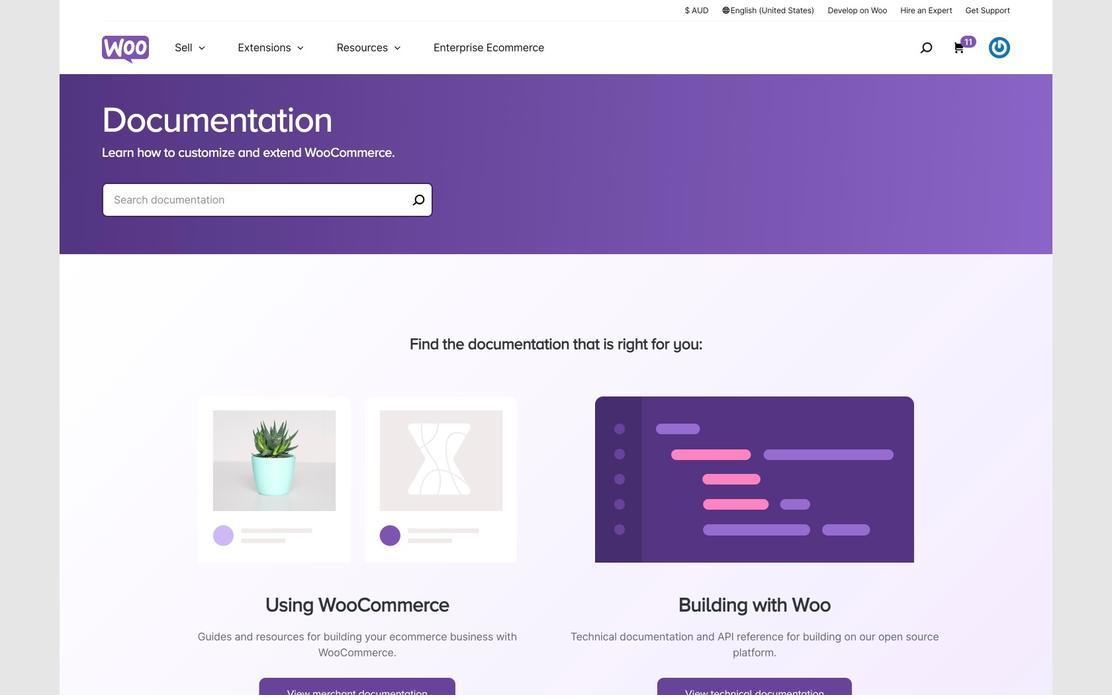 Task type: describe. For each thing, give the bounding box(es) containing it.
open account menu image
[[989, 37, 1011, 58]]



Task type: vqa. For each thing, say whether or not it's contained in the screenshot.
the leftmost your
no



Task type: locate. For each thing, give the bounding box(es) containing it.
illustration of lines of development code image
[[595, 397, 915, 563]]

search image
[[916, 37, 937, 58]]

Search documentation search field
[[114, 191, 408, 209]]

illustration of two product cards, with a plan and an abstract shape image
[[198, 397, 517, 563]]

None search field
[[102, 183, 433, 233]]

service navigation menu element
[[892, 26, 1011, 69]]



